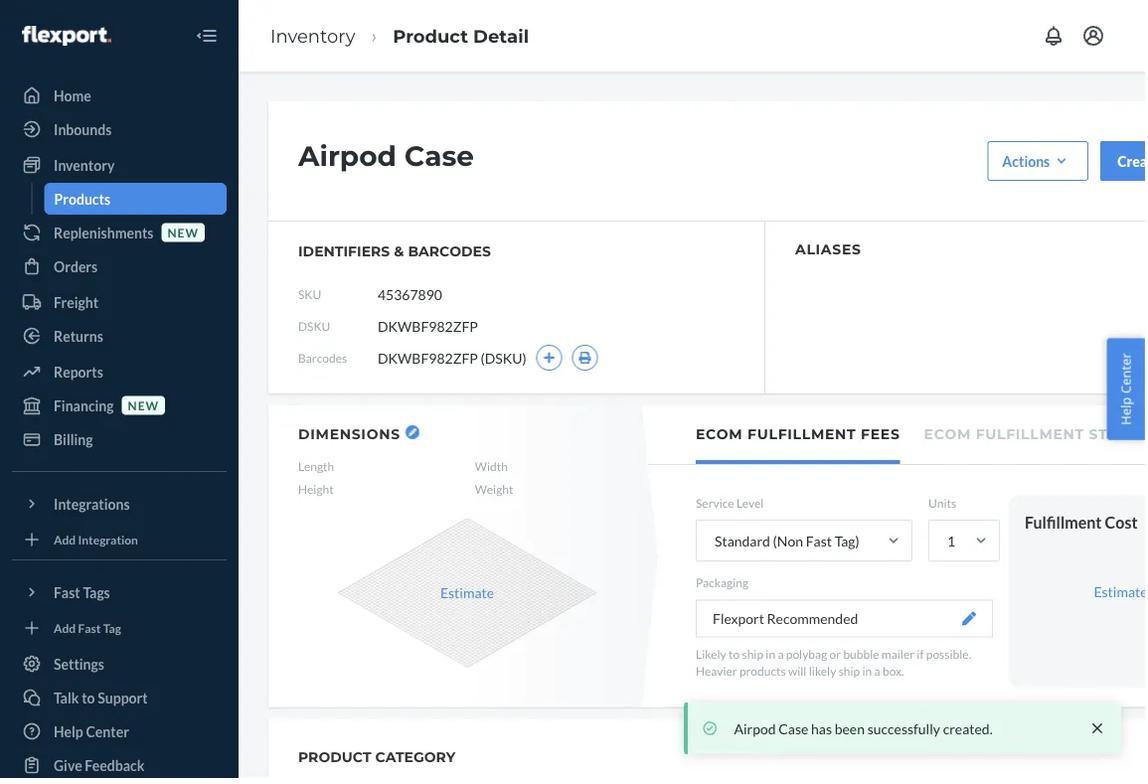 Task type: describe. For each thing, give the bounding box(es) containing it.
product
[[393, 25, 468, 47]]

billing
[[54, 431, 93, 448]]

add for add integration
[[54, 532, 76, 547]]

1 vertical spatial help center
[[54, 723, 129, 740]]

product detail link
[[393, 25, 529, 47]]

(non
[[773, 532, 803, 549]]

fast inside "link"
[[78, 621, 101, 635]]

close toast image
[[1087, 719, 1107, 739]]

product category
[[298, 749, 455, 765]]

inventory inside breadcrumbs 'navigation'
[[270, 25, 355, 47]]

help center button
[[1107, 338, 1145, 440]]

financing
[[54, 397, 114, 414]]

help inside button
[[1117, 397, 1135, 425]]

cost
[[1105, 512, 1138, 532]]

1
[[947, 532, 955, 549]]

settings link
[[12, 648, 227, 680]]

tab list containing ecom fulfillment fees
[[648, 406, 1145, 465]]

returns link
[[12, 320, 227, 352]]

fast tags
[[54, 584, 110, 601]]

successfully
[[867, 720, 940, 737]]

give feedback button
[[12, 749, 227, 778]]

orders
[[54, 258, 98, 275]]

has
[[811, 720, 832, 737]]

actions button
[[987, 141, 1089, 181]]

fast inside dropdown button
[[54, 584, 80, 601]]

home
[[54, 87, 91, 104]]

new for replenishments
[[167, 225, 199, 239]]

reports link
[[12, 356, 227, 388]]

likely to ship in a polybag or bubble mailer if possible. heavier products will likely ship in a box.
[[696, 646, 971, 678]]

tags
[[83, 584, 110, 601]]

1 vertical spatial help
[[54, 723, 83, 740]]

talk to support button
[[12, 682, 227, 714]]

ecom fulfillment storag tab
[[924, 406, 1145, 460]]

help center inside button
[[1117, 353, 1135, 425]]

add fast tag link
[[12, 616, 227, 640]]

barcodes
[[408, 243, 491, 260]]

products link
[[44, 183, 227, 215]]

integrations button
[[12, 488, 227, 520]]

service
[[696, 496, 734, 510]]

replenishments
[[54, 224, 154, 241]]

fast tags button
[[12, 577, 227, 608]]

orders link
[[12, 250, 227, 282]]

been
[[835, 720, 865, 737]]

ecom fulfillment fees
[[696, 426, 900, 443]]

created.
[[943, 720, 993, 737]]

1 vertical spatial a
[[874, 663, 880, 678]]

actions
[[1002, 153, 1050, 169]]

units
[[928, 496, 956, 510]]

likely
[[696, 646, 726, 661]]

estimate button
[[440, 583, 494, 603]]

dkwbf982zfp (dsku)
[[378, 349, 527, 366]]

barcodes
[[298, 350, 347, 365]]

standard (non fast tag)
[[715, 532, 859, 549]]

likely
[[809, 663, 836, 678]]

weight
[[475, 482, 513, 497]]

mailer
[[882, 646, 915, 661]]

to for talk
[[82, 689, 95, 706]]

talk to support
[[54, 689, 148, 706]]

aliases
[[795, 241, 861, 257]]

box.
[[883, 663, 904, 678]]

case for airpod case
[[404, 139, 474, 173]]

crea button
[[1101, 141, 1145, 181]]

0 horizontal spatial inventory link
[[12, 149, 227, 181]]

give feedback
[[54, 757, 145, 774]]

standard
[[715, 532, 770, 549]]

add integration link
[[12, 528, 227, 552]]

feedback
[[85, 757, 145, 774]]

add integration
[[54, 532, 138, 547]]

0 vertical spatial in
[[766, 646, 775, 661]]

help center link
[[12, 716, 227, 748]]

dkwbf982zfp for dkwbf982zfp (dsku)
[[378, 349, 478, 366]]

0 horizontal spatial inventory
[[54, 157, 115, 173]]

1 horizontal spatial ship
[[839, 663, 860, 678]]

dsku
[[298, 319, 330, 333]]

length
[[298, 459, 334, 474]]

sku
[[298, 287, 321, 301]]

center inside help center link
[[86, 723, 129, 740]]

width
[[475, 459, 508, 474]]

product
[[298, 749, 371, 765]]

inventory link inside breadcrumbs 'navigation'
[[270, 25, 355, 47]]

0 vertical spatial ship
[[742, 646, 763, 661]]

inbounds link
[[12, 113, 227, 145]]

category
[[375, 749, 455, 765]]

flexport recommended button
[[696, 600, 993, 637]]

heavier
[[696, 663, 737, 678]]

returns
[[54, 328, 103, 344]]

center inside help center button
[[1117, 353, 1135, 394]]

to for likely
[[729, 646, 740, 661]]

ecom fulfillment storag
[[924, 426, 1145, 443]]



Task type: vqa. For each thing, say whether or not it's contained in the screenshot.
Add Integration's Add
yes



Task type: locate. For each thing, give the bounding box(es) containing it.
add left integration
[[54, 532, 76, 547]]

airpod for airpod case has been successfully created.
[[734, 720, 776, 737]]

fulfillment inside the "ecom fulfillment fees" tab
[[748, 426, 856, 443]]

packaging
[[696, 576, 749, 590]]

1 horizontal spatial to
[[729, 646, 740, 661]]

support
[[98, 689, 148, 706]]

0 vertical spatial inventory link
[[270, 25, 355, 47]]

inbounds
[[54, 121, 112, 138]]

1 vertical spatial ship
[[839, 663, 860, 678]]

height
[[298, 482, 334, 497]]

0 vertical spatial center
[[1117, 353, 1135, 394]]

add
[[54, 532, 76, 547], [54, 621, 76, 635]]

1 vertical spatial inventory
[[54, 157, 115, 173]]

ship up products
[[742, 646, 763, 661]]

&
[[394, 243, 404, 260]]

0 vertical spatial fast
[[806, 532, 832, 549]]

in up products
[[766, 646, 775, 661]]

add for add fast tag
[[54, 621, 76, 635]]

identifiers
[[298, 243, 390, 260]]

talk
[[54, 689, 79, 706]]

1 horizontal spatial inventory link
[[270, 25, 355, 47]]

fulfillment
[[748, 426, 856, 443], [976, 426, 1084, 443], [1025, 512, 1102, 532]]

dkwbf982zfp left "(dsku)"
[[378, 349, 478, 366]]

estimate link
[[1094, 583, 1145, 600]]

1 vertical spatial center
[[86, 723, 129, 740]]

1 vertical spatial case
[[779, 720, 808, 737]]

inventory link
[[270, 25, 355, 47], [12, 149, 227, 181]]

ecom up service
[[696, 426, 743, 443]]

will
[[788, 663, 807, 678]]

1 horizontal spatial estimate
[[1094, 583, 1145, 600]]

crea
[[1118, 153, 1145, 169]]

flexport recommended
[[713, 610, 858, 627]]

0 vertical spatial to
[[729, 646, 740, 661]]

tag)
[[835, 532, 859, 549]]

1 vertical spatial dkwbf982zfp
[[378, 349, 478, 366]]

pen image
[[962, 612, 976, 626]]

a left box.
[[874, 663, 880, 678]]

fulfillment left storag
[[976, 426, 1084, 443]]

1 horizontal spatial ecom
[[924, 426, 971, 443]]

0 horizontal spatial airpod
[[298, 139, 396, 173]]

give
[[54, 757, 82, 774]]

1 horizontal spatial inventory
[[270, 25, 355, 47]]

open notifications image
[[1042, 24, 1066, 48]]

fees
[[861, 426, 900, 443]]

1 vertical spatial in
[[862, 663, 872, 678]]

in
[[766, 646, 775, 661], [862, 663, 872, 678]]

0 vertical spatial dkwbf982zfp
[[378, 318, 478, 334]]

0 horizontal spatial ship
[[742, 646, 763, 661]]

0 horizontal spatial help
[[54, 723, 83, 740]]

freight link
[[12, 286, 227, 318]]

1 horizontal spatial in
[[862, 663, 872, 678]]

center up give feedback button
[[86, 723, 129, 740]]

add up 'settings'
[[54, 621, 76, 635]]

airpod for airpod case
[[298, 139, 396, 173]]

add inside add fast tag "link"
[[54, 621, 76, 635]]

tag
[[103, 621, 121, 635]]

1 ecom from the left
[[696, 426, 743, 443]]

breadcrumbs navigation
[[254, 7, 545, 65]]

or
[[830, 646, 841, 661]]

1 horizontal spatial center
[[1117, 353, 1135, 394]]

print image
[[578, 352, 592, 364]]

dimensions
[[298, 425, 400, 442]]

if
[[917, 646, 924, 661]]

level
[[736, 496, 764, 510]]

None text field
[[378, 275, 525, 313]]

estimate for estimate button
[[440, 584, 494, 601]]

ship down bubble
[[839, 663, 860, 678]]

airpod
[[298, 139, 396, 173], [734, 720, 776, 737]]

add inside 'add integration' link
[[54, 532, 76, 547]]

fast left tags
[[54, 584, 80, 601]]

detail
[[473, 25, 529, 47]]

fulfillment inside ecom fulfillment storag tab
[[976, 426, 1084, 443]]

1 vertical spatial fast
[[54, 584, 80, 601]]

1 horizontal spatial case
[[779, 720, 808, 737]]

(dsku)
[[481, 349, 527, 366]]

2 add from the top
[[54, 621, 76, 635]]

0 vertical spatial airpod
[[298, 139, 396, 173]]

1 horizontal spatial new
[[167, 225, 199, 239]]

0 vertical spatial help
[[1117, 397, 1135, 425]]

1 vertical spatial inventory link
[[12, 149, 227, 181]]

0 vertical spatial help center
[[1117, 353, 1135, 425]]

storag
[[1089, 426, 1145, 443]]

tab list
[[648, 406, 1145, 465]]

0 horizontal spatial to
[[82, 689, 95, 706]]

center up storag
[[1117, 353, 1135, 394]]

fulfillment for fees
[[748, 426, 856, 443]]

flexport
[[713, 610, 764, 627]]

0 vertical spatial a
[[778, 646, 784, 661]]

fulfillment left the cost
[[1025, 512, 1102, 532]]

new down reports link
[[128, 398, 159, 412]]

0 horizontal spatial in
[[766, 646, 775, 661]]

new
[[167, 225, 199, 239], [128, 398, 159, 412]]

to inside likely to ship in a polybag or bubble mailer if possible. heavier products will likely ship in a box.
[[729, 646, 740, 661]]

fulfillment for storag
[[976, 426, 1084, 443]]

airpod case
[[298, 139, 474, 173]]

case up the barcodes at the left top
[[404, 139, 474, 173]]

case
[[404, 139, 474, 173], [779, 720, 808, 737]]

1 horizontal spatial airpod
[[734, 720, 776, 737]]

to
[[729, 646, 740, 661], [82, 689, 95, 706]]

0 horizontal spatial estimate
[[440, 584, 494, 601]]

ecom for ecom fulfillment fees
[[696, 426, 743, 443]]

0 horizontal spatial ecom
[[696, 426, 743, 443]]

billing link
[[12, 423, 227, 455]]

estimate for the estimate link
[[1094, 583, 1145, 600]]

0 horizontal spatial a
[[778, 646, 784, 661]]

polybag
[[786, 646, 827, 661]]

ecom right fees
[[924, 426, 971, 443]]

products
[[739, 663, 786, 678]]

0 horizontal spatial new
[[128, 398, 159, 412]]

1 dkwbf982zfp from the top
[[378, 318, 478, 334]]

0 vertical spatial new
[[167, 225, 199, 239]]

fast
[[806, 532, 832, 549], [54, 584, 80, 601], [78, 621, 101, 635]]

0 vertical spatial inventory
[[270, 25, 355, 47]]

bubble
[[843, 646, 879, 661]]

0 horizontal spatial help center
[[54, 723, 129, 740]]

1 vertical spatial to
[[82, 689, 95, 706]]

settings
[[54, 656, 104, 672]]

product detail
[[393, 25, 529, 47]]

fast left tag
[[78, 621, 101, 635]]

dkwbf982zfp for dkwbf982zfp
[[378, 318, 478, 334]]

ecom inside ecom fulfillment storag tab
[[924, 426, 971, 443]]

ship
[[742, 646, 763, 661], [839, 663, 860, 678]]

ecom
[[696, 426, 743, 443], [924, 426, 971, 443]]

0 vertical spatial case
[[404, 139, 474, 173]]

0 vertical spatial add
[[54, 532, 76, 547]]

2 ecom from the left
[[924, 426, 971, 443]]

airpod up identifiers
[[298, 139, 396, 173]]

home link
[[12, 80, 227, 111]]

1 horizontal spatial a
[[874, 663, 880, 678]]

case for airpod case has been successfully created.
[[779, 720, 808, 737]]

fast left tag)
[[806, 532, 832, 549]]

dkwbf982zfp up dkwbf982zfp (dsku)
[[378, 318, 478, 334]]

possible.
[[926, 646, 971, 661]]

1 vertical spatial new
[[128, 398, 159, 412]]

help
[[1117, 397, 1135, 425], [54, 723, 83, 740]]

to right talk
[[82, 689, 95, 706]]

1 horizontal spatial help
[[1117, 397, 1135, 425]]

1 horizontal spatial help center
[[1117, 353, 1135, 425]]

help center up give feedback
[[54, 723, 129, 740]]

ecom for ecom fulfillment storag
[[924, 426, 971, 443]]

recommended
[[767, 610, 858, 627]]

pencil alt image
[[408, 428, 416, 436]]

inventory
[[270, 25, 355, 47], [54, 157, 115, 173]]

flexport logo image
[[22, 26, 111, 46]]

help center up storag
[[1117, 353, 1135, 425]]

airpod down products
[[734, 720, 776, 737]]

dkwbf982zfp
[[378, 318, 478, 334], [378, 349, 478, 366]]

new down products link
[[167, 225, 199, 239]]

fulfillment cost
[[1025, 512, 1138, 532]]

0 horizontal spatial center
[[86, 723, 129, 740]]

integration
[[78, 532, 138, 547]]

plus image
[[543, 352, 556, 364]]

to right the likely
[[729, 646, 740, 661]]

2 dkwbf982zfp from the top
[[378, 349, 478, 366]]

close navigation image
[[195, 24, 219, 48]]

a up products
[[778, 646, 784, 661]]

new for financing
[[128, 398, 159, 412]]

fulfillment left fees
[[748, 426, 856, 443]]

ecom inside the "ecom fulfillment fees" tab
[[696, 426, 743, 443]]

case left "has"
[[779, 720, 808, 737]]

1 vertical spatial add
[[54, 621, 76, 635]]

help center
[[1117, 353, 1135, 425], [54, 723, 129, 740]]

center
[[1117, 353, 1135, 394], [86, 723, 129, 740]]

2 vertical spatial fast
[[78, 621, 101, 635]]

a
[[778, 646, 784, 661], [874, 663, 880, 678]]

help up storag
[[1117, 397, 1135, 425]]

integrations
[[54, 496, 130, 512]]

in down bubble
[[862, 663, 872, 678]]

freight
[[54, 294, 98, 311]]

airpod case has been successfully created.
[[734, 720, 993, 737]]

products
[[54, 190, 110, 207]]

0 horizontal spatial case
[[404, 139, 474, 173]]

help up give
[[54, 723, 83, 740]]

to inside button
[[82, 689, 95, 706]]

ecom fulfillment fees tab
[[696, 406, 900, 464]]

1 add from the top
[[54, 532, 76, 547]]

1 vertical spatial airpod
[[734, 720, 776, 737]]

open account menu image
[[1081, 24, 1105, 48]]



